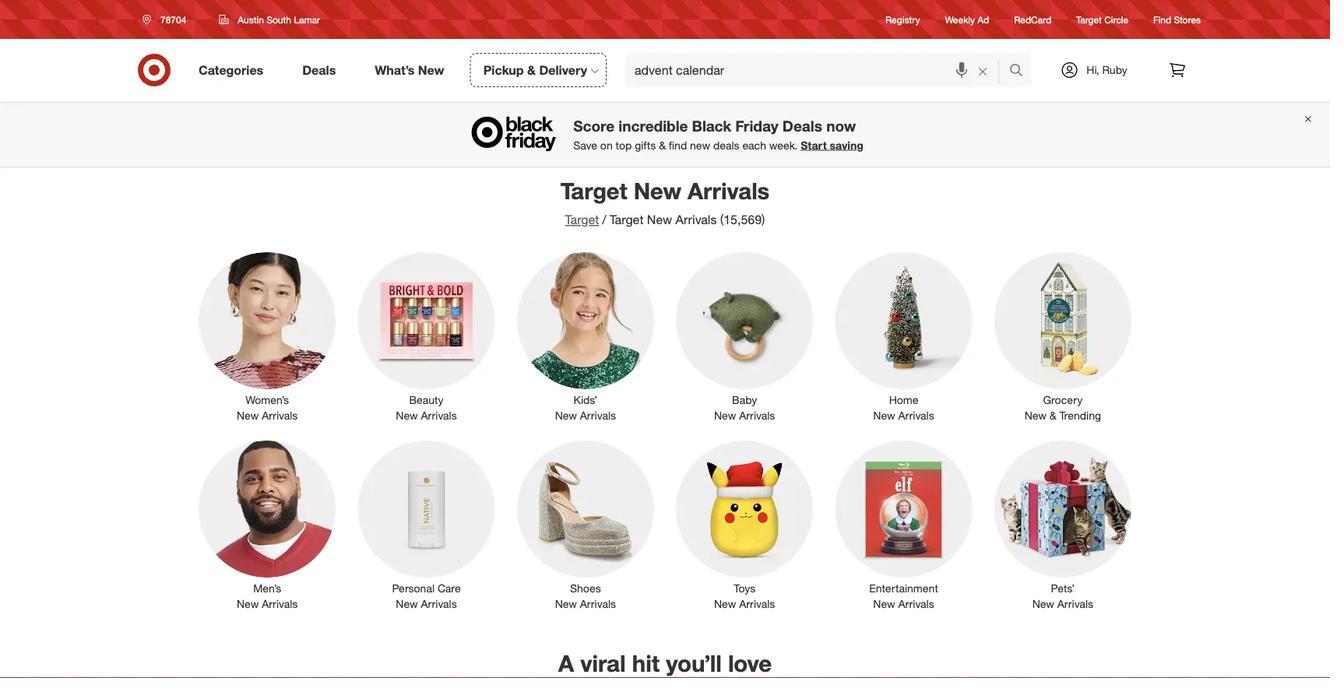 Task type: vqa. For each thing, say whether or not it's contained in the screenshot.


Task type: locate. For each thing, give the bounding box(es) containing it.
arrivals down pets'
[[1058, 598, 1094, 611]]

personal care new arrivals
[[392, 582, 461, 611]]

new inside women's new arrivals
[[237, 409, 259, 423]]

find stores link
[[1154, 13, 1201, 26]]

pickup
[[483, 62, 524, 78]]

new for men's
[[237, 598, 259, 611]]

new down the kids' on the bottom left of page
[[555, 409, 577, 423]]

now
[[827, 117, 856, 135]]

1 vertical spatial &
[[659, 138, 666, 152]]

1 horizontal spatial deals
[[783, 117, 823, 135]]

week.
[[770, 138, 798, 152]]

new inside shoes new arrivals
[[555, 598, 577, 611]]

arrivals down care
[[421, 598, 457, 611]]

arrivals inside personal care new arrivals
[[421, 598, 457, 611]]

entertainment
[[870, 582, 939, 596]]

0 vertical spatial &
[[527, 62, 536, 78]]

new down gifts
[[634, 177, 682, 204]]

& left find
[[659, 138, 666, 152]]

arrivals inside pets' new arrivals
[[1058, 598, 1094, 611]]

personal
[[392, 582, 435, 596]]

trending
[[1060, 409, 1102, 423]]

new for toys
[[714, 598, 736, 611]]

new down toys
[[714, 598, 736, 611]]

search
[[1003, 64, 1040, 79]]

arrivals inside kids' new arrivals
[[580, 409, 616, 423]]

new
[[418, 62, 445, 78], [634, 177, 682, 204], [647, 212, 672, 227], [237, 409, 259, 423], [396, 409, 418, 423], [555, 409, 577, 423], [714, 409, 736, 423], [874, 409, 896, 423], [1025, 409, 1047, 423], [237, 598, 259, 611], [396, 598, 418, 611], [555, 598, 577, 611], [714, 598, 736, 611], [874, 598, 896, 611], [1033, 598, 1055, 611]]

new inside pets' new arrivals
[[1033, 598, 1055, 611]]

new inside 'grocery new & trending'
[[1025, 409, 1047, 423]]

new down shoes
[[555, 598, 577, 611]]

new down beauty
[[396, 409, 418, 423]]

arrivals for pets'
[[1058, 598, 1094, 611]]

new down baby
[[714, 409, 736, 423]]

&
[[527, 62, 536, 78], [659, 138, 666, 152], [1050, 409, 1057, 423]]

delivery
[[539, 62, 587, 78]]

shoes new arrivals
[[555, 582, 616, 611]]

search button
[[1003, 53, 1040, 90]]

friday
[[736, 117, 779, 135]]

& inside score incredible black friday deals now save on top gifts & find new deals each week. start saving
[[659, 138, 666, 152]]

pickup & delivery link
[[470, 53, 607, 87]]

baby new arrivals
[[714, 393, 775, 423]]

grocery
[[1043, 393, 1083, 407]]

entertainment new arrivals
[[870, 582, 939, 611]]

new down pets'
[[1033, 598, 1055, 611]]

0 vertical spatial deals
[[302, 62, 336, 78]]

1 vertical spatial deals
[[783, 117, 823, 135]]

new inside beauty new arrivals
[[396, 409, 418, 423]]

new down men's
[[237, 598, 259, 611]]

ruby
[[1103, 63, 1128, 77]]

arrivals for shoes
[[580, 598, 616, 611]]

deals up start
[[783, 117, 823, 135]]

deals
[[302, 62, 336, 78], [783, 117, 823, 135]]

new inside entertainment new arrivals
[[874, 598, 896, 611]]

save
[[574, 138, 597, 152]]

new for home
[[874, 409, 896, 423]]

2 horizontal spatial &
[[1050, 409, 1057, 423]]

new for baby
[[714, 409, 736, 423]]

new for entertainment
[[874, 598, 896, 611]]

arrivals for women's
[[262, 409, 298, 423]]

/
[[602, 212, 607, 227]]

arrivals down beauty
[[421, 409, 457, 423]]

arrivals down home
[[899, 409, 935, 423]]

new for what's
[[418, 62, 445, 78]]

target left / in the left top of the page
[[565, 212, 599, 227]]

arrivals inside home new arrivals
[[899, 409, 935, 423]]

love
[[728, 650, 772, 678]]

0 horizontal spatial &
[[527, 62, 536, 78]]

arrivals down shoes
[[580, 598, 616, 611]]

incredible
[[619, 117, 688, 135]]

target left circle
[[1077, 14, 1102, 25]]

arrivals inside entertainment new arrivals
[[899, 598, 935, 611]]

arrivals down baby
[[739, 409, 775, 423]]

arrivals inside shoes new arrivals
[[580, 598, 616, 611]]

categories link
[[185, 53, 283, 87]]

new
[[690, 138, 710, 152]]

1 horizontal spatial &
[[659, 138, 666, 152]]

find
[[1154, 14, 1172, 25]]

lamar
[[294, 14, 320, 25]]

arrivals inside women's new arrivals
[[262, 409, 298, 423]]

0 horizontal spatial deals
[[302, 62, 336, 78]]

arrivals down toys
[[739, 598, 775, 611]]

registry link
[[886, 13, 920, 26]]

categories
[[199, 62, 263, 78]]

& right pickup
[[527, 62, 536, 78]]

black
[[692, 117, 732, 135]]

arrivals inside toys new arrivals
[[739, 598, 775, 611]]

arrivals down women's
[[262, 409, 298, 423]]

beauty new arrivals
[[396, 393, 457, 423]]

arrivals down the entertainment
[[899, 598, 935, 611]]

a viral hit you'll love
[[559, 650, 772, 678]]

score incredible black friday deals now save on top gifts & find new deals each week. start saving
[[574, 117, 864, 152]]

new inside baby new arrivals
[[714, 409, 736, 423]]

new inside personal care new arrivals
[[396, 598, 418, 611]]

& inside 'grocery new & trending'
[[1050, 409, 1057, 423]]

arrivals inside beauty new arrivals
[[421, 409, 457, 423]]

arrivals down men's
[[262, 598, 298, 611]]

new down grocery
[[1025, 409, 1047, 423]]

new down personal
[[396, 598, 418, 611]]

new down home
[[874, 409, 896, 423]]

austin south lamar button
[[209, 5, 330, 33]]

women's new arrivals
[[237, 393, 298, 423]]

arrivals down the kids' on the bottom left of page
[[580, 409, 616, 423]]

arrivals for entertainment
[[899, 598, 935, 611]]

new down women's
[[237, 409, 259, 423]]

new for pets'
[[1033, 598, 1055, 611]]

new right what's
[[418, 62, 445, 78]]

arrivals
[[688, 177, 770, 204], [676, 212, 717, 227], [262, 409, 298, 423], [421, 409, 457, 423], [580, 409, 616, 423], [739, 409, 775, 423], [899, 409, 935, 423], [262, 598, 298, 611], [421, 598, 457, 611], [580, 598, 616, 611], [739, 598, 775, 611], [899, 598, 935, 611], [1058, 598, 1094, 611]]

arrivals for toys
[[739, 598, 775, 611]]

new down the entertainment
[[874, 598, 896, 611]]

arrivals up the (15,569) on the right of page
[[688, 177, 770, 204]]

What can we help you find? suggestions appear below search field
[[626, 53, 1014, 87]]

arrivals inside baby new arrivals
[[739, 409, 775, 423]]

& down grocery
[[1050, 409, 1057, 423]]

deals inside deals link
[[302, 62, 336, 78]]

baby
[[732, 393, 757, 407]]

you'll
[[666, 650, 722, 678]]

arrivals left the (15,569) on the right of page
[[676, 212, 717, 227]]

deals down lamar on the left top
[[302, 62, 336, 78]]

2 vertical spatial &
[[1050, 409, 1057, 423]]

start
[[801, 138, 827, 152]]

saving
[[830, 138, 864, 152]]

weekly ad
[[945, 14, 990, 25]]

new inside men's new arrivals
[[237, 598, 259, 611]]

target
[[1077, 14, 1102, 25], [561, 177, 628, 204], [565, 212, 599, 227], [610, 212, 644, 227]]

redcard link
[[1014, 13, 1052, 26]]

new inside kids' new arrivals
[[555, 409, 577, 423]]

new inside home new arrivals
[[874, 409, 896, 423]]

new inside toys new arrivals
[[714, 598, 736, 611]]

what's
[[375, 62, 415, 78]]

grocery new & trending
[[1025, 393, 1102, 423]]

new for kids'
[[555, 409, 577, 423]]

circle
[[1105, 14, 1129, 25]]

arrivals inside men's new arrivals
[[262, 598, 298, 611]]

new right / in the left top of the page
[[647, 212, 672, 227]]

weekly ad link
[[945, 13, 990, 26]]

score
[[574, 117, 615, 135]]

deals inside score incredible black friday deals now save on top gifts & find new deals each week. start saving
[[783, 117, 823, 135]]



Task type: describe. For each thing, give the bounding box(es) containing it.
new for women's
[[237, 409, 259, 423]]

hi,
[[1087, 63, 1100, 77]]

shoes
[[570, 582, 601, 596]]

ad
[[978, 14, 990, 25]]

target circle
[[1077, 14, 1129, 25]]

home new arrivals
[[874, 393, 935, 423]]

target link
[[565, 212, 599, 227]]

arrivals for men's
[[262, 598, 298, 611]]

redcard
[[1014, 14, 1052, 25]]

arrivals for beauty
[[421, 409, 457, 423]]

kids'
[[574, 393, 598, 407]]

gifts
[[635, 138, 656, 152]]

find
[[669, 138, 687, 152]]

south
[[267, 14, 291, 25]]

a
[[559, 650, 574, 678]]

78704
[[160, 14, 186, 25]]

pets' new arrivals
[[1033, 582, 1094, 611]]

kids' new arrivals
[[555, 393, 616, 423]]

new for beauty
[[396, 409, 418, 423]]

target inside "link"
[[1077, 14, 1102, 25]]

target new arrivals target / target new arrivals (15,569)
[[561, 177, 770, 227]]

pickup & delivery
[[483, 62, 587, 78]]

arrivals for kids'
[[580, 409, 616, 423]]

target circle link
[[1077, 13, 1129, 26]]

find stores
[[1154, 14, 1201, 25]]

care
[[438, 582, 461, 596]]

(15,569)
[[720, 212, 765, 227]]

top
[[616, 138, 632, 152]]

new for grocery
[[1025, 409, 1047, 423]]

target up / in the left top of the page
[[561, 177, 628, 204]]

austin
[[238, 14, 264, 25]]

78704 button
[[132, 5, 203, 33]]

austin south lamar
[[238, 14, 320, 25]]

viral
[[581, 650, 626, 678]]

beauty
[[409, 393, 444, 407]]

weekly
[[945, 14, 975, 25]]

registry
[[886, 14, 920, 25]]

toys new arrivals
[[714, 582, 775, 611]]

each
[[743, 138, 766, 152]]

arrivals for target
[[688, 177, 770, 204]]

what's new link
[[362, 53, 464, 87]]

arrivals for baby
[[739, 409, 775, 423]]

women's
[[246, 393, 289, 407]]

hi, ruby
[[1087, 63, 1128, 77]]

men's
[[253, 582, 281, 596]]

deals
[[714, 138, 740, 152]]

men's new arrivals
[[237, 582, 298, 611]]

pets'
[[1051, 582, 1075, 596]]

deals link
[[289, 53, 355, 87]]

new for target
[[634, 177, 682, 204]]

hit
[[632, 650, 660, 678]]

& inside pickup & delivery link
[[527, 62, 536, 78]]

stores
[[1174, 14, 1201, 25]]

toys
[[734, 582, 756, 596]]

new for shoes
[[555, 598, 577, 611]]

on
[[601, 138, 613, 152]]

arrivals for home
[[899, 409, 935, 423]]

target right / in the left top of the page
[[610, 212, 644, 227]]

home
[[889, 393, 919, 407]]

what's new
[[375, 62, 445, 78]]



